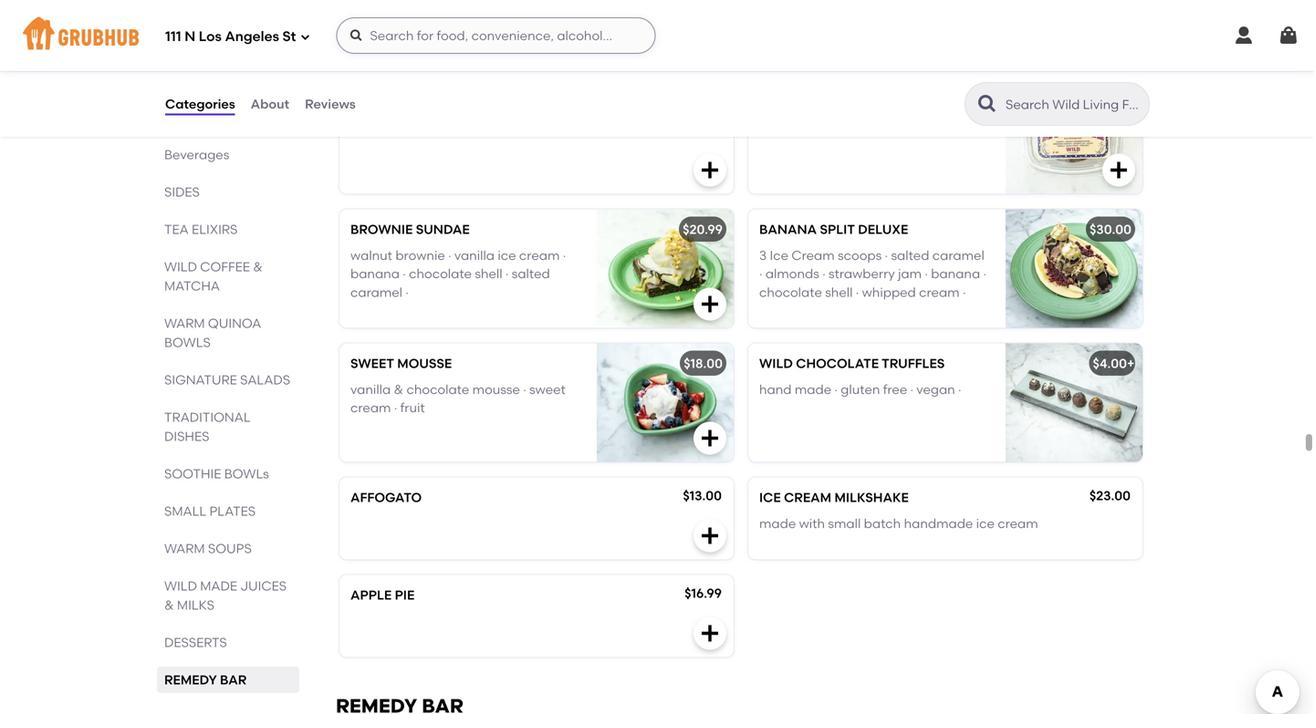 Task type: vqa. For each thing, say whether or not it's contained in the screenshot.
the bottom salted
yes



Task type: locate. For each thing, give the bounding box(es) containing it.
small plates tab
[[164, 502, 292, 521]]

1 vertical spatial made
[[759, 516, 796, 532]]

wild for wild made juices & milks
[[164, 579, 197, 594]]

berries n' cream button
[[340, 75, 734, 194]]

& right coffee
[[253, 259, 263, 275]]

mousse
[[397, 356, 452, 372]]

wild inside wild made juices & milks
[[164, 579, 197, 594]]

categories
[[165, 96, 235, 112]]

1 horizontal spatial $13.00
[[1093, 88, 1132, 103]]

salted inside walnut brownie · vanilla ice cream · banana ·  chocolate shell · salted caramel ·
[[512, 266, 550, 282]]

2 warm from the top
[[164, 541, 205, 557]]

tea elixirs
[[164, 222, 238, 237]]

warm down small
[[164, 541, 205, 557]]

2 horizontal spatial &
[[394, 382, 404, 397]]

hand made · gluten free · vegan ·
[[759, 382, 962, 397]]

ice right brownie
[[498, 248, 516, 263]]

0 horizontal spatial &
[[164, 598, 174, 613]]

Search Wild Living Foods search field
[[1004, 96, 1144, 113]]

wild up milks
[[164, 579, 197, 594]]

bowls
[[224, 466, 269, 482]]

vanilla down sweet
[[351, 382, 391, 397]]

0 vertical spatial wild
[[164, 259, 197, 275]]

2 vertical spatial &
[[164, 598, 174, 613]]

$4.00 +
[[1093, 356, 1135, 372]]

1 horizontal spatial banana
[[931, 266, 980, 282]]

chocolate down brownie
[[409, 266, 472, 282]]

2 vertical spatial chocolate
[[407, 382, 469, 397]]

0 horizontal spatial caramel
[[351, 285, 403, 300]]

vegan
[[917, 382, 955, 397]]

milks
[[177, 598, 214, 613]]

0 vertical spatial made
[[795, 382, 832, 397]]

almonds
[[766, 266, 820, 282]]

chocolate inside 3 ice cream scoops · salted caramel · almonds · strawberry jam ·  banana · chocolate shell · whipped cream ·
[[759, 285, 822, 300]]

0 vertical spatial &
[[253, 259, 263, 275]]

0 horizontal spatial shell
[[475, 266, 503, 282]]

moonpie image
[[1006, 75, 1143, 194]]

berries n' cream
[[351, 88, 470, 103]]

ice cream milkshake
[[759, 490, 909, 506]]

plates
[[209, 504, 256, 519]]

&
[[253, 259, 263, 275], [394, 382, 404, 397], [164, 598, 174, 613]]

dishes
[[164, 429, 209, 445]]

0 vertical spatial salted
[[891, 248, 930, 263]]

shell
[[475, 266, 503, 282], [825, 285, 853, 300]]

salted inside 3 ice cream scoops · salted caramel · almonds · strawberry jam ·  banana · chocolate shell · whipped cream ·
[[891, 248, 930, 263]]

caramel inside 3 ice cream scoops · salted caramel · almonds · strawberry jam ·  banana · chocolate shell · whipped cream ·
[[933, 248, 985, 263]]

sundae
[[416, 222, 470, 237]]

3
[[759, 248, 767, 263]]

made
[[795, 382, 832, 397], [759, 516, 796, 532]]

tea elixirs tab
[[164, 220, 292, 239]]

reviews
[[305, 96, 356, 112]]

1 vertical spatial &
[[394, 382, 404, 397]]

vanilla inside vanilla & chocolate mousse · sweet cream · fruit
[[351, 382, 391, 397]]

cream right n'
[[423, 88, 470, 103]]

desserts tab
[[164, 633, 292, 653]]

chocolate down mousse
[[407, 382, 469, 397]]

1 horizontal spatial vanilla
[[454, 248, 495, 263]]

1 vertical spatial shell
[[825, 285, 853, 300]]

1 vertical spatial $13.00
[[683, 488, 722, 504]]

1 vertical spatial warm
[[164, 541, 205, 557]]

0 vertical spatial vanilla
[[454, 248, 495, 263]]

1 vertical spatial salted
[[512, 266, 550, 282]]

brownie
[[351, 222, 413, 237]]

wild up hand
[[759, 356, 793, 372]]

handmade
[[904, 516, 973, 532]]

chocolate
[[796, 356, 879, 372]]

1 horizontal spatial ice
[[976, 516, 995, 532]]

cream inside walnut brownie · vanilla ice cream · banana ·  chocolate shell · salted caramel ·
[[519, 248, 560, 263]]

1 banana from the left
[[351, 266, 400, 282]]

& up fruit
[[394, 382, 404, 397]]

salads
[[240, 372, 290, 388]]

warm inside the warm quinoa bowls
[[164, 316, 205, 331]]

1 horizontal spatial &
[[253, 259, 263, 275]]

vanilla inside walnut brownie · vanilla ice cream · banana ·  chocolate shell · salted caramel ·
[[454, 248, 495, 263]]

vanilla down sundae at top left
[[454, 248, 495, 263]]

vanilla
[[454, 248, 495, 263], [351, 382, 391, 397]]

deluxe
[[858, 222, 908, 237]]

ice
[[770, 248, 789, 263]]

vanilla & chocolate mousse · sweet cream · fruit
[[351, 382, 566, 416]]

Search for food, convenience, alcohol... search field
[[336, 17, 656, 54]]

0 vertical spatial warm
[[164, 316, 205, 331]]

juices
[[240, 579, 287, 594]]

1 horizontal spatial shell
[[825, 285, 853, 300]]

0 vertical spatial cream
[[423, 88, 470, 103]]

sweet mousse
[[351, 356, 452, 372]]

1 warm from the top
[[164, 316, 205, 331]]

salted
[[891, 248, 930, 263], [512, 266, 550, 282]]

st
[[283, 28, 296, 45]]

chocolate inside vanilla & chocolate mousse · sweet cream · fruit
[[407, 382, 469, 397]]

ice right handmade
[[976, 516, 995, 532]]

& left milks
[[164, 598, 174, 613]]

2 vertical spatial wild
[[164, 579, 197, 594]]

small
[[164, 504, 206, 519]]

cream inside 3 ice cream scoops · salted caramel · almonds · strawberry jam ·  banana · chocolate shell · whipped cream ·
[[919, 285, 960, 300]]

wild
[[164, 259, 197, 275], [759, 356, 793, 372], [164, 579, 197, 594]]

0 horizontal spatial cream
[[423, 88, 470, 103]]

0 vertical spatial caramel
[[933, 248, 985, 263]]

$18.00
[[684, 356, 723, 372]]

svg image
[[1233, 25, 1255, 47], [349, 28, 364, 43], [1108, 159, 1130, 181], [699, 294, 721, 315], [699, 525, 721, 547], [699, 623, 721, 645]]

search icon image
[[977, 93, 999, 115]]

truffles
[[882, 356, 945, 372]]

1 vertical spatial ice
[[976, 516, 995, 532]]

1 vertical spatial vanilla
[[351, 382, 391, 397]]

soups
[[208, 541, 252, 557]]

made down the ice
[[759, 516, 796, 532]]

0 horizontal spatial vanilla
[[351, 382, 391, 397]]

svg image
[[1278, 25, 1300, 47], [300, 31, 311, 42], [699, 159, 721, 181], [699, 428, 721, 450]]

wild up "matcha"
[[164, 259, 197, 275]]

signature salads tab
[[164, 371, 292, 390]]

wild inside the wild coffee & matcha
[[164, 259, 197, 275]]

gluten
[[841, 382, 880, 397]]

warm inside 'tab'
[[164, 541, 205, 557]]

3 ice cream scoops · salted caramel · almonds · strawberry jam ·  banana · chocolate shell · whipped cream ·
[[759, 248, 987, 300]]

about button
[[250, 71, 290, 137]]

cream inside button
[[423, 88, 470, 103]]

cream
[[792, 248, 835, 263]]

111 n los angeles st
[[165, 28, 296, 45]]

warm up bowls
[[164, 316, 205, 331]]

walnut
[[351, 248, 392, 263]]

cream
[[423, 88, 470, 103], [784, 490, 832, 506]]

0 horizontal spatial $13.00
[[683, 488, 722, 504]]

0 vertical spatial chocolate
[[409, 266, 472, 282]]

0 horizontal spatial banana
[[351, 266, 400, 282]]

wild for wild chocolate truffles
[[759, 356, 793, 372]]

warm
[[164, 316, 205, 331], [164, 541, 205, 557]]

bar
[[220, 673, 247, 688]]

$13.00
[[1093, 88, 1132, 103], [683, 488, 722, 504]]

strawberry
[[829, 266, 895, 282]]

1 vertical spatial wild
[[759, 356, 793, 372]]

1 vertical spatial chocolate
[[759, 285, 822, 300]]

1 horizontal spatial caramel
[[933, 248, 985, 263]]

2 banana from the left
[[931, 266, 980, 282]]

cream up the with
[[784, 490, 832, 506]]

0 vertical spatial $13.00
[[1093, 88, 1132, 103]]

sweet mousse image
[[597, 344, 734, 462]]

0 vertical spatial ice
[[498, 248, 516, 263]]

chocolate
[[409, 266, 472, 282], [759, 285, 822, 300], [407, 382, 469, 397]]

made
[[200, 579, 237, 594]]

0 vertical spatial shell
[[475, 266, 503, 282]]

wild coffee & matcha
[[164, 259, 263, 294]]

0 horizontal spatial salted
[[512, 266, 550, 282]]

shell inside 3 ice cream scoops · salted caramel · almonds · strawberry jam ·  banana · chocolate shell · whipped cream ·
[[825, 285, 853, 300]]

& inside the wild coffee & matcha
[[253, 259, 263, 275]]

banana right the jam at the right of page
[[931, 266, 980, 282]]

banana down walnut
[[351, 266, 400, 282]]

made down chocolate at the right of the page
[[795, 382, 832, 397]]

banana
[[351, 266, 400, 282], [931, 266, 980, 282]]

1 vertical spatial caramel
[[351, 285, 403, 300]]

1 horizontal spatial salted
[[891, 248, 930, 263]]

chocolate down "almonds"
[[759, 285, 822, 300]]

cream
[[519, 248, 560, 263], [919, 285, 960, 300], [351, 400, 391, 416], [998, 516, 1038, 532]]

banana inside 3 ice cream scoops · salted caramel · almonds · strawberry jam ·  banana · chocolate shell · whipped cream ·
[[931, 266, 980, 282]]

1 vertical spatial cream
[[784, 490, 832, 506]]

warm for warm quinoa bowls
[[164, 316, 205, 331]]

scoops
[[838, 248, 882, 263]]

tea
[[164, 222, 189, 237]]

0 horizontal spatial ice
[[498, 248, 516, 263]]



Task type: describe. For each thing, give the bounding box(es) containing it.
remedy
[[164, 673, 217, 688]]

wild chocolate truffles
[[759, 356, 945, 372]]

los
[[199, 28, 222, 45]]

traditional
[[164, 410, 251, 425]]

$13.00 button
[[748, 75, 1143, 194]]

made with small batch handmade ice cream
[[759, 516, 1038, 532]]

berries
[[351, 88, 403, 103]]

walnut brownie · vanilla ice cream · banana ·  chocolate shell · salted caramel ·
[[351, 248, 566, 300]]

wild made juices & milks tab
[[164, 577, 292, 615]]

banana
[[759, 222, 817, 237]]

chocolate inside walnut brownie · vanilla ice cream · banana ·  chocolate shell · salted caramel ·
[[409, 266, 472, 282]]

$23.00
[[1090, 488, 1131, 504]]

warm soups
[[164, 541, 252, 557]]

pie
[[395, 588, 415, 603]]

$30.00
[[1090, 222, 1132, 237]]

coffee
[[200, 259, 250, 275]]

traditional dishes
[[164, 410, 251, 445]]

& inside wild made juices & milks
[[164, 598, 174, 613]]

$4.00
[[1093, 356, 1127, 372]]

cream inside vanilla & chocolate mousse · sweet cream · fruit
[[351, 400, 391, 416]]

brownie
[[396, 248, 445, 263]]

free
[[883, 382, 908, 397]]

soothie bowls tab
[[164, 465, 292, 484]]

mousse
[[473, 382, 520, 397]]

signature
[[164, 372, 237, 388]]

$20.99
[[683, 222, 723, 237]]

split
[[820, 222, 855, 237]]

wild for wild coffee & matcha
[[164, 259, 197, 275]]

categories button
[[164, 71, 236, 137]]

whipped
[[862, 285, 916, 300]]

reviews button
[[304, 71, 357, 137]]

small
[[828, 516, 861, 532]]

banana inside walnut brownie · vanilla ice cream · banana ·  chocolate shell · salted caramel ·
[[351, 266, 400, 282]]

desserts
[[164, 635, 227, 651]]

milkshake
[[835, 490, 909, 506]]

n
[[185, 28, 196, 45]]

signature salads
[[164, 372, 290, 388]]

small plates
[[164, 504, 256, 519]]

apple pie
[[351, 588, 415, 603]]

quinoa
[[208, 316, 261, 331]]

banana split deluxe image
[[1006, 210, 1143, 328]]

hand
[[759, 382, 792, 397]]

shell inside walnut brownie · vanilla ice cream · banana ·  chocolate shell · salted caramel ·
[[475, 266, 503, 282]]

bowls
[[164, 335, 211, 351]]

caramel inside walnut brownie · vanilla ice cream · banana ·  chocolate shell · salted caramel ·
[[351, 285, 403, 300]]

main navigation navigation
[[0, 0, 1314, 71]]

sides tab
[[164, 183, 292, 202]]

$13.00 inside button
[[1093, 88, 1132, 103]]

warm for warm soups
[[164, 541, 205, 557]]

warm quinoa bowls tab
[[164, 314, 292, 352]]

apple
[[351, 588, 392, 603]]

about
[[251, 96, 289, 112]]

remedy bar tab
[[164, 671, 292, 690]]

fruit
[[400, 400, 425, 416]]

wild coffee & matcha tab
[[164, 257, 292, 296]]

soothie bowls
[[164, 466, 269, 482]]

traditional dishes tab
[[164, 408, 292, 446]]

$16.99
[[685, 586, 722, 602]]

matcha
[[164, 278, 220, 294]]

wild made juices & milks
[[164, 579, 287, 613]]

+
[[1127, 356, 1135, 372]]

beverages
[[164, 147, 229, 162]]

soothie
[[164, 466, 221, 482]]

warm soups tab
[[164, 539, 292, 559]]

elixirs
[[192, 222, 238, 237]]

affogato
[[351, 490, 422, 506]]

batch
[[864, 516, 901, 532]]

jam
[[898, 266, 922, 282]]

brownie sundae
[[351, 222, 470, 237]]

ice
[[759, 490, 781, 506]]

sweet
[[529, 382, 566, 397]]

angeles
[[225, 28, 279, 45]]

brownie sundae image
[[597, 210, 734, 328]]

111
[[165, 28, 181, 45]]

beverages tab
[[164, 145, 292, 164]]

banana split deluxe
[[759, 222, 908, 237]]

& inside vanilla & chocolate mousse · sweet cream · fruit
[[394, 382, 404, 397]]

wild chocolate truffles image
[[1006, 344, 1143, 462]]

sweet
[[351, 356, 394, 372]]

n'
[[406, 88, 420, 103]]

sides
[[164, 184, 200, 200]]

remedy bar
[[164, 673, 247, 688]]

warm quinoa bowls
[[164, 316, 261, 351]]

with
[[799, 516, 825, 532]]

1 horizontal spatial cream
[[784, 490, 832, 506]]

ice inside walnut brownie · vanilla ice cream · banana ·  chocolate shell · salted caramel ·
[[498, 248, 516, 263]]



